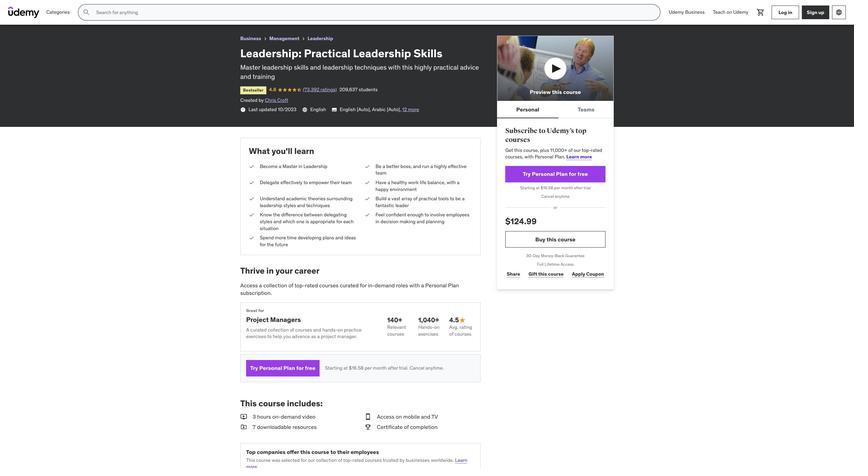 Task type: locate. For each thing, give the bounding box(es) containing it.
courses inside "access a collection of top-rated courses curated for in-demand roles with a personal plan subscription."
[[319, 282, 339, 289]]

of inside great for project managers a curated collection of courses and hands-on practice exercises to help you advance as a project manager.
[[290, 327, 294, 333]]

4.6
[[34, 12, 42, 18], [269, 87, 276, 93]]

curated inside great for project managers a curated collection of courses and hands-on practice exercises to help you advance as a project manager.
[[250, 327, 267, 333]]

bestseller
[[8, 13, 29, 18], [243, 88, 264, 93]]

personal down plus at the top of the page
[[535, 154, 554, 160]]

month up anytime
[[561, 185, 573, 191]]

time
[[287, 235, 297, 241]]

per inside "starting at $16.58 per month after trial cancel anytime"
[[554, 185, 560, 191]]

subscribe
[[506, 127, 538, 135]]

learn inside 'learn more' link
[[455, 458, 468, 464]]

per inside thrive in your career element
[[365, 365, 372, 372]]

effective
[[448, 163, 467, 170]]

0 vertical spatial cancel
[[541, 194, 554, 199]]

1 horizontal spatial 209,637 students
[[340, 87, 378, 93]]

1 horizontal spatial access
[[377, 414, 395, 421]]

share
[[507, 271, 520, 278]]

collection inside great for project managers a curated collection of courses and hands-on practice exercises to help you advance as a project manager.
[[268, 327, 289, 333]]

leadership up training
[[262, 63, 292, 71]]

small image inside thrive in your career element
[[459, 317, 466, 324]]

0 vertical spatial skills
[[92, 3, 107, 10]]

courses
[[506, 136, 531, 144], [319, 282, 339, 289], [295, 327, 312, 333], [387, 331, 404, 337], [455, 331, 472, 337], [365, 458, 382, 464]]

this inside leadership: practical leadership skills master leadership skills and leadership techniques with this highly practical advice and training
[[402, 63, 413, 71]]

in inside thrive in your career element
[[267, 266, 274, 277]]

rating
[[460, 325, 472, 331]]

styles down know
[[260, 219, 272, 225]]

4.6 up chris
[[269, 87, 276, 93]]

become a master in leadership
[[260, 163, 327, 170]]

teams
[[578, 106, 595, 113]]

$16.58 inside "starting at $16.58 per month after trial cancel anytime"
[[541, 185, 553, 191]]

xsmall image left last
[[240, 107, 246, 113]]

on left avg.
[[434, 325, 440, 331]]

1 horizontal spatial team
[[376, 170, 387, 176]]

thrive in your career
[[240, 266, 320, 277]]

0 vertical spatial learn
[[567, 154, 579, 160]]

cancel inside thrive in your career element
[[410, 365, 425, 372]]

1 vertical spatial collection
[[268, 327, 289, 333]]

completion
[[410, 424, 438, 431]]

at inside thrive in your career element
[[344, 365, 348, 372]]

closed captions image
[[332, 107, 337, 113]]

access for access on mobile and tv
[[377, 414, 395, 421]]

styles down academic
[[284, 203, 296, 209]]

0 vertical spatial practical
[[37, 3, 61, 10]]

with inside have a healthy work life balance, with a happy environment
[[447, 180, 456, 186]]

1 horizontal spatial leadership:
[[240, 46, 302, 60]]

on left mobile
[[396, 414, 402, 421]]

full
[[537, 262, 544, 267]]

skills
[[92, 3, 107, 10], [414, 46, 443, 60]]

exercises inside the 1,040+ hands-on exercises
[[418, 331, 438, 337]]

course up on-
[[259, 399, 285, 409]]

1 horizontal spatial our
[[574, 147, 581, 153]]

1 horizontal spatial curated
[[340, 282, 359, 289]]

xsmall image left know
[[249, 212, 254, 219]]

in right log
[[788, 9, 793, 15]]

0 vertical spatial styles
[[284, 203, 296, 209]]

curated left in-
[[340, 282, 359, 289]]

1 vertical spatial styles
[[260, 219, 272, 225]]

0 vertical spatial the
[[273, 212, 280, 218]]

collection up help
[[268, 327, 289, 333]]

learn right plan.
[[567, 154, 579, 160]]

personal inside personal button
[[517, 106, 539, 113]]

0 vertical spatial this
[[240, 399, 257, 409]]

0 horizontal spatial top-
[[295, 282, 305, 289]]

1 vertical spatial plan
[[448, 282, 459, 289]]

vast
[[392, 196, 400, 202]]

exercises inside great for project managers a curated collection of courses and hands-on practice exercises to help you advance as a project manager.
[[246, 334, 266, 340]]

collection
[[263, 282, 287, 289], [268, 327, 289, 333], [316, 458, 337, 464]]

a right as
[[317, 334, 320, 340]]

try personal plan for free down the you on the bottom of the page
[[250, 365, 316, 372]]

xsmall image left become at the top
[[249, 163, 254, 170]]

0 vertical spatial ratings)
[[67, 12, 83, 18]]

and
[[310, 63, 321, 71], [240, 72, 251, 81], [413, 163, 421, 170], [297, 203, 305, 209], [274, 219, 282, 225], [417, 219, 425, 225], [335, 235, 343, 241], [313, 327, 321, 333], [421, 414, 430, 421]]

money-
[[541, 253, 555, 259]]

exercises
[[418, 331, 438, 337], [246, 334, 266, 340]]

on inside the 1,040+ hands-on exercises
[[434, 325, 440, 331]]

0 horizontal spatial our
[[308, 458, 315, 464]]

xsmall image
[[249, 163, 254, 170], [249, 180, 254, 186], [365, 180, 370, 186]]

0 vertical spatial rated
[[591, 147, 603, 153]]

practical inside leadership: practical leadership skills master leadership skills and leadership techniques with this highly practical advice and training
[[304, 46, 351, 60]]

team down the be at the left top of page
[[376, 170, 387, 176]]

courses down subscribe
[[506, 136, 531, 144]]

learn more
[[567, 154, 592, 160], [246, 458, 468, 469]]

1 horizontal spatial after
[[574, 185, 583, 191]]

students right submit search "icon"
[[105, 12, 124, 18]]

cancel right trial.
[[410, 365, 425, 372]]

to up this course was selected for our collection of top-rated courses trusted by businesses worldwide.
[[331, 449, 336, 456]]

access inside "access a collection of top-rated courses curated for in-demand roles with a personal plan subscription."
[[240, 282, 258, 289]]

highly
[[415, 63, 432, 71], [434, 163, 447, 170]]

1 horizontal spatial learn
[[567, 154, 579, 160]]

1 vertical spatial this
[[246, 458, 255, 464]]

0 horizontal spatial try
[[250, 365, 258, 372]]

0 vertical spatial 4.6
[[34, 12, 42, 18]]

selected
[[281, 458, 300, 464]]

and up situation
[[274, 219, 282, 225]]

of inside avg. rating of courses
[[449, 331, 454, 337]]

starting inside thrive in your career element
[[325, 365, 342, 372]]

2 vertical spatial top-
[[343, 458, 353, 464]]

0 horizontal spatial techniques
[[306, 203, 330, 209]]

rated inside "access a collection of top-rated courses curated for in-demand roles with a personal plan subscription."
[[305, 282, 318, 289]]

techniques inside understand academic theories surrounding leadership styles and techniques
[[306, 203, 330, 209]]

leader
[[396, 203, 409, 209]]

this for this course was selected for our collection of top-rated courses trusted by businesses worldwide.
[[246, 458, 255, 464]]

employees inside feel confident enough to involve employees in decision making and planning
[[446, 212, 470, 218]]

and inside understand academic theories surrounding leadership styles and techniques
[[297, 203, 305, 209]]

0 horizontal spatial demand
[[281, 414, 301, 421]]

for down delegating
[[336, 219, 342, 225]]

of right array
[[414, 196, 418, 202]]

1 vertical spatial highly
[[434, 163, 447, 170]]

1 horizontal spatial exercises
[[418, 331, 438, 337]]

per for trial
[[554, 185, 560, 191]]

this course was selected for our collection of top-rated courses trusted by businesses worldwide.
[[246, 458, 454, 464]]

1 horizontal spatial highly
[[434, 163, 447, 170]]

after left trial.
[[388, 365, 398, 372]]

11,000+
[[550, 147, 567, 153]]

0 vertical spatial master
[[240, 63, 260, 71]]

udemy image
[[8, 7, 39, 18]]

12
[[402, 107, 407, 113]]

the down spend
[[267, 242, 274, 248]]

management
[[269, 35, 300, 42]]

tv
[[432, 414, 438, 421]]

cancel for anytime.
[[410, 365, 425, 372]]

2 english from the left
[[340, 107, 356, 113]]

styles
[[284, 203, 296, 209], [260, 219, 272, 225]]

0 horizontal spatial practical
[[37, 3, 61, 10]]

shopping cart with 0 items image
[[757, 8, 765, 16]]

0 vertical spatial business
[[685, 9, 705, 15]]

a inside great for project managers a curated collection of courses and hands-on practice exercises to help you advance as a project manager.
[[317, 334, 320, 340]]

140+
[[387, 316, 402, 325]]

resources
[[293, 424, 317, 431]]

employees down be at right top
[[446, 212, 470, 218]]

demand inside "access a collection of top-rated courses curated for in-demand roles with a personal plan subscription."
[[375, 282, 395, 289]]

access up certificate
[[377, 414, 395, 421]]

0 horizontal spatial employees
[[351, 449, 379, 456]]

0 vertical spatial learn more link
[[567, 154, 592, 160]]

and left run
[[413, 163, 421, 170]]

0 horizontal spatial curated
[[250, 327, 267, 333]]

skills for leadership: practical leadership skills
[[92, 3, 107, 10]]

with
[[388, 63, 401, 71], [525, 154, 534, 160], [447, 180, 456, 186], [410, 282, 420, 289]]

1 vertical spatial bestseller
[[243, 88, 264, 93]]

2 horizontal spatial top-
[[582, 147, 591, 153]]

xsmall image left spend
[[249, 235, 254, 242]]

at for starting at $16.58 per month after trial cancel anytime
[[536, 185, 540, 191]]

courses inside avg. rating of courses
[[455, 331, 472, 337]]

manager.
[[337, 334, 357, 340]]

leadership
[[62, 3, 91, 10], [308, 35, 333, 42], [353, 46, 411, 60], [304, 163, 327, 170]]

0 vertical spatial highly
[[415, 63, 432, 71]]

their right empower
[[330, 180, 340, 186]]

practical inside leadership: practical leadership skills master leadership skills and leadership techniques with this highly practical advice and training
[[434, 63, 459, 71]]

plan.
[[555, 154, 565, 160]]

0 vertical spatial team
[[376, 170, 387, 176]]

and left training
[[240, 72, 251, 81]]

for right great
[[258, 308, 264, 313]]

of down your
[[289, 282, 293, 289]]

in down feel
[[376, 219, 380, 225]]

rated inside get this course, plus 11,000+ of our top-rated courses, with personal plan.
[[591, 147, 603, 153]]

students up [auto], arabic
[[359, 87, 378, 93]]

0 vertical spatial practical
[[434, 63, 459, 71]]

subscription.
[[240, 290, 272, 297]]

2 horizontal spatial access
[[561, 262, 574, 267]]

master
[[240, 63, 260, 71], [283, 163, 297, 170]]

after left trial
[[574, 185, 583, 191]]

and up as
[[313, 327, 321, 333]]

1 horizontal spatial cancel
[[541, 194, 554, 199]]

xsmall image
[[263, 36, 268, 42], [301, 36, 306, 42], [240, 107, 246, 113], [365, 163, 370, 170], [249, 196, 254, 203], [365, 196, 370, 203], [249, 212, 254, 219], [365, 212, 370, 219], [249, 235, 254, 242]]

leadership: inside leadership: practical leadership skills master leadership skills and leadership techniques with this highly practical advice and training
[[240, 46, 302, 60]]

collection for managers
[[268, 327, 289, 333]]

access inside 30-day money-back guarantee full lifetime access
[[561, 262, 574, 267]]

1 vertical spatial skills
[[414, 46, 443, 60]]

course,
[[524, 147, 539, 153]]

and down enough
[[417, 219, 425, 225]]

cancel inside "starting at $16.58 per month after trial cancel anytime"
[[541, 194, 554, 199]]

at
[[536, 185, 540, 191], [344, 365, 348, 372]]

1 vertical spatial 4.6
[[269, 87, 276, 93]]

master up effectively
[[283, 163, 297, 170]]

of down avg.
[[449, 331, 454, 337]]

0 horizontal spatial starting
[[325, 365, 342, 372]]

business left management
[[240, 35, 261, 42]]

1 horizontal spatial try personal plan for free
[[523, 171, 588, 178]]

our down top companies offer this course to their employees in the bottom of the page
[[308, 458, 315, 464]]

udemy business
[[669, 9, 705, 15]]

1 horizontal spatial top-
[[343, 458, 353, 464]]

you
[[283, 334, 291, 340]]

in left your
[[267, 266, 274, 277]]

0 horizontal spatial ratings)
[[67, 12, 83, 18]]

cancel for anytime
[[541, 194, 554, 199]]

1 horizontal spatial employees
[[446, 212, 470, 218]]

more inside 'learn more' link
[[246, 464, 257, 469]]

with inside leadership: practical leadership skills master leadership skills and leadership techniques with this highly practical advice and training
[[388, 63, 401, 71]]

styles inside understand academic theories surrounding leadership styles and techniques
[[284, 203, 296, 209]]

0 vertical spatial per
[[554, 185, 560, 191]]

1 vertical spatial employees
[[351, 449, 379, 456]]

0 vertical spatial curated
[[340, 282, 359, 289]]

skills inside leadership: practical leadership skills master leadership skills and leadership techniques with this highly practical advice and training
[[414, 46, 443, 60]]

this up 3
[[240, 399, 257, 409]]

surrounding
[[327, 196, 353, 202]]

practice
[[344, 327, 362, 333]]

coupon
[[586, 271, 604, 278]]

2 vertical spatial rated
[[353, 458, 364, 464]]

trusted
[[383, 458, 399, 464]]

0 horizontal spatial per
[[365, 365, 372, 372]]

this inside button
[[552, 89, 562, 95]]

this course includes:
[[240, 399, 323, 409]]

0 vertical spatial 209,637
[[86, 12, 104, 18]]

after for trial
[[574, 185, 583, 191]]

0 horizontal spatial try personal plan for free
[[250, 365, 316, 372]]

and inside feel confident enough to involve employees in decision making and planning
[[417, 219, 425, 225]]

1 vertical spatial per
[[365, 365, 372, 372]]

tab list containing personal
[[497, 101, 614, 119]]

their
[[330, 180, 340, 186], [337, 449, 350, 456]]

styles inside "know the difference between delegating styles and which one is appropriate for each situation"
[[260, 219, 272, 225]]

0 vertical spatial plan
[[556, 171, 568, 178]]

in inside feel confident enough to involve employees in decision making and planning
[[376, 219, 380, 225]]

balance,
[[428, 180, 446, 186]]

for inside spend more time developing plans and ideas for the future
[[260, 242, 266, 248]]

exercises down hands-
[[418, 331, 438, 337]]

(73,392 up course language icon
[[303, 87, 320, 93]]

and inside be a better boss, and run a highly effective team
[[413, 163, 421, 170]]

0 horizontal spatial cancel
[[410, 365, 425, 372]]

of right 11,000+
[[569, 147, 573, 153]]

1 vertical spatial curated
[[250, 327, 267, 333]]

demand up 7 downloadable resources
[[281, 414, 301, 421]]

preview this course
[[530, 89, 581, 95]]

created by chris croft
[[240, 97, 288, 103]]

1 horizontal spatial udemy
[[734, 9, 749, 15]]

styles for know
[[260, 219, 272, 225]]

1 horizontal spatial starting
[[520, 185, 535, 191]]

understand academic theories surrounding leadership styles and techniques
[[260, 196, 353, 209]]

0 horizontal spatial access
[[240, 282, 258, 289]]

on inside teach on udemy link
[[727, 9, 732, 15]]

course up teams
[[563, 89, 581, 95]]

0 horizontal spatial learn more
[[246, 458, 468, 469]]

1 horizontal spatial techniques
[[355, 63, 387, 71]]

hands-
[[323, 327, 338, 333]]

0 horizontal spatial learn
[[455, 458, 468, 464]]

[auto], arabic
[[357, 107, 386, 113]]

hands-
[[418, 325, 434, 331]]

and left ideas
[[335, 235, 343, 241]]

sign
[[807, 9, 818, 15]]

english for english [auto], arabic [auto] , 12 more
[[340, 107, 356, 113]]

3
[[253, 414, 256, 421]]

master up training
[[240, 63, 260, 71]]

business left teach
[[685, 9, 705, 15]]

0 horizontal spatial skills
[[92, 3, 107, 10]]

small image for 3 hours on-demand video
[[240, 413, 247, 421]]

xsmall image for last
[[240, 107, 246, 113]]

free up trial
[[578, 171, 588, 178]]

and down academic
[[297, 203, 305, 209]]

great for project managers a curated collection of courses and hands-on practice exercises to help you advance as a project manager.
[[246, 308, 362, 340]]

0 vertical spatial our
[[574, 147, 581, 153]]

1 horizontal spatial styles
[[284, 203, 296, 209]]

build
[[376, 196, 387, 202]]

1 vertical spatial top-
[[295, 282, 305, 289]]

access up the subscription. at the left
[[240, 282, 258, 289]]

created
[[240, 97, 258, 103]]

courses inside great for project managers a curated collection of courses and hands-on practice exercises to help you advance as a project manager.
[[295, 327, 312, 333]]

become
[[260, 163, 278, 170]]

courses down "career"
[[319, 282, 339, 289]]

1 vertical spatial leadership:
[[240, 46, 302, 60]]

team up surrounding
[[341, 180, 352, 186]]

more inside spend more time developing plans and ideas for the future
[[275, 235, 286, 241]]

7 downloadable resources
[[253, 424, 317, 431]]

2 horizontal spatial rated
[[591, 147, 603, 153]]

month left trial.
[[373, 365, 387, 372]]

small image
[[459, 317, 466, 324], [240, 413, 247, 421], [365, 413, 372, 421], [240, 424, 247, 431], [365, 424, 372, 431]]

be
[[376, 163, 382, 170]]

10/2023
[[278, 107, 297, 113]]

course up back
[[558, 236, 576, 243]]

courses up the advance
[[295, 327, 312, 333]]

more right 12
[[408, 107, 419, 113]]

30-
[[526, 253, 533, 259]]

0 vertical spatial top-
[[582, 147, 591, 153]]

(73,392 ratings) down leadership: practical leadership skills
[[50, 12, 83, 18]]

0 vertical spatial try personal plan for free link
[[506, 166, 606, 183]]

top-
[[582, 147, 591, 153], [295, 282, 305, 289], [343, 458, 353, 464]]

1 vertical spatial month
[[373, 365, 387, 372]]

1 vertical spatial learn
[[455, 458, 468, 464]]

starting down project in the left bottom of the page
[[325, 365, 342, 372]]

to inside feel confident enough to involve employees in decision making and planning
[[425, 212, 429, 218]]

1 english from the left
[[310, 107, 326, 113]]

$16.58 inside thrive in your career element
[[349, 365, 364, 372]]

learn right worldwide.
[[455, 458, 468, 464]]

starting for starting at $16.58 per month after trial. cancel anytime.
[[325, 365, 342, 372]]

(73,392
[[50, 12, 66, 18], [303, 87, 320, 93]]

career
[[295, 266, 320, 277]]

learn more link
[[567, 154, 592, 160], [246, 458, 468, 469]]

1 horizontal spatial ratings)
[[321, 87, 337, 93]]

courses inside 140+ relevant courses
[[387, 331, 404, 337]]

in down the learn
[[299, 163, 302, 170]]

business inside udemy business link
[[685, 9, 705, 15]]

0 horizontal spatial (73,392
[[50, 12, 66, 18]]

1 vertical spatial ratings)
[[321, 87, 337, 93]]

0 vertical spatial access
[[561, 262, 574, 267]]

1 vertical spatial rated
[[305, 282, 318, 289]]

english right course language icon
[[310, 107, 326, 113]]

free inside thrive in your career element
[[305, 365, 316, 372]]

starting inside "starting at $16.58 per month after trial cancel anytime"
[[520, 185, 535, 191]]

tab list
[[497, 101, 614, 119]]

after inside "starting at $16.58 per month after trial cancel anytime"
[[574, 185, 583, 191]]

collection for selected
[[316, 458, 337, 464]]

companies
[[257, 449, 286, 456]]

with inside "access a collection of top-rated courses curated for in-demand roles with a personal plan subscription."
[[410, 282, 420, 289]]

a right have
[[388, 180, 390, 186]]

a up be at right top
[[457, 180, 460, 186]]

more right plan.
[[580, 154, 592, 160]]

7
[[253, 424, 256, 431]]

personal down help
[[259, 365, 282, 372]]

what
[[249, 146, 270, 157]]

at inside "starting at $16.58 per month after trial cancel anytime"
[[536, 185, 540, 191]]

master inside leadership: practical leadership skills master leadership skills and leadership techniques with this highly practical advice and training
[[240, 63, 260, 71]]

0 horizontal spatial styles
[[260, 219, 272, 225]]

more down top
[[246, 464, 257, 469]]

thrive in your career element
[[240, 266, 481, 383]]

xsmall image left understand
[[249, 196, 254, 203]]

a
[[279, 163, 281, 170], [383, 163, 385, 170], [431, 163, 433, 170], [388, 180, 390, 186], [457, 180, 460, 186], [388, 196, 390, 202], [462, 196, 465, 202], [259, 282, 262, 289], [421, 282, 424, 289], [317, 334, 320, 340]]

access down back
[[561, 262, 574, 267]]

free
[[578, 171, 588, 178], [305, 365, 316, 372]]

(73,392 ratings) up closed captions icon
[[303, 87, 337, 93]]

209,637
[[86, 12, 104, 18], [340, 87, 358, 93]]

of up the you on the bottom of the page
[[290, 327, 294, 333]]

xsmall image for feel
[[365, 212, 370, 219]]

xsmall image for know
[[249, 212, 254, 219]]

0 vertical spatial employees
[[446, 212, 470, 218]]

worldwide.
[[431, 458, 454, 464]]

1 vertical spatial students
[[359, 87, 378, 93]]

personal down preview
[[517, 106, 539, 113]]

xsmall image left the be at the left top of page
[[365, 163, 370, 170]]

leadership:
[[5, 3, 36, 10], [240, 46, 302, 60]]

0 horizontal spatial bestseller
[[8, 13, 29, 18]]

collection down thrive in your career
[[263, 282, 287, 289]]

employees up this course was selected for our collection of top-rated courses trusted by businesses worldwide.
[[351, 449, 379, 456]]

month for trial.
[[373, 365, 387, 372]]

1 vertical spatial (73,392 ratings)
[[303, 87, 337, 93]]

run
[[422, 163, 429, 170]]

to left udemy's at the top right of the page
[[539, 127, 546, 135]]

after inside thrive in your career element
[[388, 365, 398, 372]]

personal inside "access a collection of top-rated courses curated for in-demand roles with a personal plan subscription."
[[426, 282, 447, 289]]

[auto]
[[387, 107, 400, 113]]

month for trial
[[561, 185, 573, 191]]

4.6 down leadership: practical leadership skills
[[34, 12, 42, 18]]

month inside "starting at $16.58 per month after trial cancel anytime"
[[561, 185, 573, 191]]

1 horizontal spatial plan
[[448, 282, 459, 289]]

month inside thrive in your career element
[[373, 365, 387, 372]]

of inside get this course, plus 11,000+ of our top-rated courses, with personal plan.
[[569, 147, 573, 153]]

1 vertical spatial the
[[267, 242, 274, 248]]

try personal plan for free down plan.
[[523, 171, 588, 178]]

by right the trusted
[[400, 458, 405, 464]]

for down spend
[[260, 242, 266, 248]]

Search for anything text field
[[95, 7, 652, 18]]

(73,392 ratings)
[[50, 12, 83, 18], [303, 87, 337, 93]]

1 horizontal spatial free
[[578, 171, 588, 178]]



Task type: vqa. For each thing, say whether or not it's contained in the screenshot.
the right sight
no



Task type: describe. For each thing, give the bounding box(es) containing it.
management link
[[269, 34, 300, 43]]

the inside "know the difference between delegating styles and which one is appropriate for each situation"
[[273, 212, 280, 218]]

appropriate
[[310, 219, 335, 225]]

xsmall image for be
[[365, 163, 370, 170]]

gift this course
[[529, 271, 564, 278]]

xsmall image for become
[[249, 163, 254, 170]]

chris
[[265, 97, 276, 103]]

1 horizontal spatial (73,392 ratings)
[[303, 87, 337, 93]]

plan for try personal plan for free link to the right
[[556, 171, 568, 178]]

categories
[[46, 9, 70, 15]]

to inside build a vast array of practical tools to be a fantastic leader
[[450, 196, 454, 202]]

apply coupon button
[[571, 268, 606, 282]]

a right be at right top
[[462, 196, 465, 202]]

great
[[246, 308, 257, 313]]

at for starting at $16.58 per month after trial. cancel anytime.
[[344, 365, 348, 372]]

0 vertical spatial free
[[578, 171, 588, 178]]

$16.58 for starting at $16.58 per month after trial cancel anytime
[[541, 185, 553, 191]]

learn more for top companies offer this course to their employees
[[246, 458, 468, 469]]

starting for starting at $16.58 per month after trial cancel anytime
[[520, 185, 535, 191]]

1,040+
[[418, 316, 439, 325]]

small image for access on mobile and tv
[[365, 413, 372, 421]]

difference
[[281, 212, 303, 218]]

plus
[[540, 147, 549, 153]]

1,040+ hands-on exercises
[[418, 316, 440, 337]]

and left tv
[[421, 414, 430, 421]]

starting at $16.58 per month after trial. cancel anytime.
[[325, 365, 444, 372]]

highly inside leadership: practical leadership skills master leadership skills and leadership techniques with this highly practical advice and training
[[415, 63, 432, 71]]

for up anytime
[[569, 171, 577, 178]]

learn more for subscribe to udemy's top courses
[[567, 154, 592, 160]]

skills
[[294, 63, 309, 71]]

gift
[[529, 271, 537, 278]]

leadership inside leadership: practical leadership skills master leadership skills and leadership techniques with this highly practical advice and training
[[353, 46, 411, 60]]

access on mobile and tv
[[377, 414, 438, 421]]

of down the access on mobile and tv
[[404, 424, 409, 431]]

access for access a collection of top-rated courses curated for in-demand roles with a personal plan subscription.
[[240, 282, 258, 289]]

try personal plan for free inside thrive in your career element
[[250, 365, 316, 372]]

spend more time developing plans and ideas for the future
[[260, 235, 356, 248]]

on inside great for project managers a curated collection of courses and hands-on practice exercises to help you advance as a project manager.
[[338, 327, 343, 333]]

guarantee
[[566, 253, 585, 259]]

boss,
[[401, 163, 412, 170]]

top companies offer this course to their employees
[[246, 449, 379, 456]]

and inside "know the difference between delegating styles and which one is appropriate for each situation"
[[274, 219, 282, 225]]

30-day money-back guarantee full lifetime access
[[526, 253, 585, 267]]

apply coupon
[[572, 271, 604, 278]]

top
[[576, 127, 587, 135]]

4.5
[[449, 316, 459, 325]]

leadership: practical leadership skills
[[5, 3, 107, 10]]

business link
[[240, 34, 261, 43]]

advice
[[460, 63, 479, 71]]

fantastic
[[376, 203, 394, 209]]

buy
[[536, 236, 546, 243]]

to inside subscribe to udemy's top courses
[[539, 127, 546, 135]]

certificate
[[377, 424, 403, 431]]

of down top companies offer this course to their employees in the bottom of the page
[[338, 458, 342, 464]]

0 vertical spatial their
[[330, 180, 340, 186]]

trial.
[[399, 365, 409, 372]]

highly inside be a better boss, and run a highly effective team
[[434, 163, 447, 170]]

life
[[420, 180, 427, 186]]

have
[[376, 180, 387, 186]]

to left empower
[[304, 180, 308, 186]]

practical inside build a vast array of practical tools to be a fantastic leader
[[419, 196, 437, 202]]

what you'll learn
[[249, 146, 314, 157]]

top- inside "access a collection of top-rated courses curated for in-demand roles with a personal plan subscription."
[[295, 282, 305, 289]]

project
[[321, 334, 336, 340]]

practical for leadership: practical leadership skills master leadership skills and leadership techniques with this highly practical advice and training
[[304, 46, 351, 60]]

a right the be at the left top of page
[[383, 163, 385, 170]]

feel confident enough to involve employees in decision making and planning
[[376, 212, 470, 225]]

xsmall image for delegate
[[249, 180, 254, 186]]

1 vertical spatial team
[[341, 180, 352, 186]]

xsmall image for understand
[[249, 196, 254, 203]]

1 vertical spatial their
[[337, 449, 350, 456]]

day
[[533, 253, 540, 259]]

mobile
[[403, 414, 420, 421]]

curated inside "access a collection of top-rated courses curated for in-demand roles with a personal plan subscription."
[[340, 282, 359, 289]]

learn more link for subscribe to udemy's top courses
[[567, 154, 592, 160]]

the inside spend more time developing plans and ideas for the future
[[267, 242, 274, 248]]

access a collection of top-rated courses curated for in-demand roles with a personal plan subscription.
[[240, 282, 459, 297]]

or
[[554, 205, 558, 210]]

1 vertical spatial try personal plan for free link
[[246, 361, 320, 377]]

subscribe to udemy's top courses
[[506, 127, 587, 144]]

small image for 7 downloadable resources
[[240, 424, 247, 431]]

course language image
[[302, 107, 308, 113]]

apply
[[572, 271, 585, 278]]

for inside "know the difference between delegating styles and which one is appropriate for each situation"
[[336, 219, 342, 225]]

0 vertical spatial (73,392
[[50, 12, 66, 18]]

be a better boss, and run a highly effective team
[[376, 163, 467, 176]]

updated
[[259, 107, 277, 113]]

after for trial.
[[388, 365, 398, 372]]

on-
[[272, 414, 281, 421]]

0 vertical spatial by
[[259, 97, 264, 103]]

sign up
[[807, 9, 825, 15]]

learn more link for top companies offer this course to their employees
[[246, 458, 468, 469]]

leadership link
[[308, 34, 333, 43]]

course right "offer"
[[312, 449, 329, 456]]

choose a language image
[[836, 9, 843, 16]]

1 vertical spatial by
[[400, 458, 405, 464]]

xsmall image for have
[[365, 180, 370, 186]]

a right become at the top
[[279, 163, 281, 170]]

thrive
[[240, 266, 265, 277]]

collection inside "access a collection of top-rated courses curated for in-demand roles with a personal plan subscription."
[[263, 282, 287, 289]]

delegating
[[324, 212, 347, 218]]

was
[[272, 458, 280, 464]]

1 horizontal spatial rated
[[353, 458, 364, 464]]

plan for bottom try personal plan for free link
[[284, 365, 295, 372]]

croft
[[277, 97, 288, 103]]

avg. rating of courses
[[449, 325, 472, 337]]

build a vast array of practical tools to be a fantastic leader
[[376, 196, 465, 209]]

a right roles
[[421, 282, 424, 289]]

english for english
[[310, 107, 326, 113]]

get this course, plus 11,000+ of our top-rated courses, with personal plan.
[[506, 147, 603, 160]]

styles for understand
[[284, 203, 296, 209]]

one
[[296, 219, 305, 225]]

1 udemy from the left
[[669, 9, 684, 15]]

for down the advance
[[296, 365, 304, 372]]

leadership: for leadership: practical leadership skills master leadership skills and leadership techniques with this highly practical advice and training
[[240, 46, 302, 60]]

courses left the trusted
[[365, 458, 382, 464]]

personal up "starting at $16.58 per month after trial cancel anytime"
[[532, 171, 555, 178]]

this for this course includes:
[[240, 399, 257, 409]]

personal inside get this course, plus 11,000+ of our top-rated courses, with personal plan.
[[535, 154, 554, 160]]

for inside "access a collection of top-rated courses curated for in-demand roles with a personal plan subscription."
[[360, 282, 367, 289]]

this inside $124.99 buy this course
[[547, 236, 557, 243]]

team inside be a better boss, and run a highly effective team
[[376, 170, 387, 176]]

leadership: practical leadership skills master leadership skills and leadership techniques with this highly practical advice and training
[[240, 46, 479, 81]]

hours
[[257, 414, 271, 421]]

1 horizontal spatial try
[[523, 171, 531, 178]]

for down top companies offer this course to their employees in the bottom of the page
[[301, 458, 307, 464]]

our inside get this course, plus 11,000+ of our top-rated courses, with personal plan.
[[574, 147, 581, 153]]

top- inside get this course, plus 11,000+ of our top-rated courses, with personal plan.
[[582, 147, 591, 153]]

you'll
[[272, 146, 293, 157]]

0 horizontal spatial 4.6
[[34, 12, 42, 18]]

teach
[[713, 9, 726, 15]]

0 vertical spatial bestseller
[[8, 13, 29, 18]]

to inside great for project managers a curated collection of courses and hands-on practice exercises to help you advance as a project manager.
[[267, 334, 272, 340]]

0 horizontal spatial 209,637
[[86, 12, 104, 18]]

personal button
[[497, 101, 559, 118]]

certificate of completion
[[377, 424, 438, 431]]

try inside thrive in your career element
[[250, 365, 258, 372]]

of inside build a vast array of practical tools to be a fantastic leader
[[414, 196, 418, 202]]

1 vertical spatial 209,637
[[340, 87, 358, 93]]

and right skills
[[310, 63, 321, 71]]

trial
[[584, 185, 591, 191]]

with inside get this course, plus 11,000+ of our top-rated courses, with personal plan.
[[525, 154, 534, 160]]

small image for certificate of completion
[[365, 424, 372, 431]]

effectively
[[281, 180, 303, 186]]

a right run
[[431, 163, 433, 170]]

learn for subscribe to udemy's top courses
[[567, 154, 579, 160]]

future
[[275, 242, 288, 248]]

1 vertical spatial master
[[283, 163, 297, 170]]

skills for leadership: practical leadership skills master leadership skills and leadership techniques with this highly practical advice and training
[[414, 46, 443, 60]]

of inside "access a collection of top-rated courses curated for in-demand roles with a personal plan subscription."
[[289, 282, 293, 289]]

leadership down leadership link
[[323, 63, 353, 71]]

0 vertical spatial 209,637 students
[[86, 12, 124, 18]]

which
[[283, 219, 295, 225]]

offer
[[287, 449, 299, 456]]

xsmall image for build
[[365, 196, 370, 203]]

course inside button
[[563, 89, 581, 95]]

1 vertical spatial business
[[240, 35, 261, 42]]

2 udemy from the left
[[734, 9, 749, 15]]

and inside spend more time developing plans and ideas for the future
[[335, 235, 343, 241]]

courses inside subscribe to udemy's top courses
[[506, 136, 531, 144]]

ideas
[[345, 235, 356, 241]]

0 horizontal spatial (73,392 ratings)
[[50, 12, 83, 18]]

practical for leadership: practical leadership skills
[[37, 3, 61, 10]]

have a healthy work life balance, with a happy environment
[[376, 180, 460, 192]]

course inside $124.99 buy this course
[[558, 236, 576, 243]]

a up the subscription. at the left
[[259, 282, 262, 289]]

xsmall image left leadership link
[[301, 36, 306, 42]]

empower
[[309, 180, 329, 186]]

this inside get this course, plus 11,000+ of our top-rated courses, with personal plan.
[[514, 147, 522, 153]]

techniques inside leadership: practical leadership skills master leadership skills and leadership techniques with this highly practical advice and training
[[355, 63, 387, 71]]

submit search image
[[83, 8, 91, 16]]

1 horizontal spatial try personal plan for free link
[[506, 166, 606, 183]]

plan inside "access a collection of top-rated courses curated for in-demand roles with a personal plan subscription."
[[448, 282, 459, 289]]

teach on udemy link
[[709, 4, 753, 21]]

course down lifetime at the right bottom of page
[[548, 271, 564, 278]]

course down companies
[[256, 458, 271, 464]]

leadership inside understand academic theories surrounding leadership styles and techniques
[[260, 203, 282, 209]]

udemy's
[[547, 127, 574, 135]]

work
[[408, 180, 419, 186]]

feel
[[376, 212, 385, 218]]

log in
[[779, 9, 793, 15]]

0 vertical spatial students
[[105, 12, 124, 18]]

in-
[[368, 282, 375, 289]]

and inside great for project managers a curated collection of courses and hands-on practice exercises to help you advance as a project manager.
[[313, 327, 321, 333]]

chris croft link
[[265, 97, 288, 103]]

1 horizontal spatial bestseller
[[243, 88, 264, 93]]

0 vertical spatial try personal plan for free
[[523, 171, 588, 178]]

share button
[[506, 268, 522, 282]]

xsmall image right business link
[[263, 36, 268, 42]]

leadership: for leadership: practical leadership skills
[[5, 3, 36, 10]]

managers
[[270, 316, 301, 324]]

learn for top companies offer this course to their employees
[[455, 458, 468, 464]]

,
[[400, 107, 401, 113]]

learn
[[294, 146, 314, 157]]

array
[[402, 196, 412, 202]]

$16.58 for starting at $16.58 per month after trial. cancel anytime.
[[349, 365, 364, 372]]

tools
[[438, 196, 449, 202]]

a left vast
[[388, 196, 390, 202]]

situation
[[260, 225, 279, 232]]

1 horizontal spatial (73,392
[[303, 87, 320, 93]]

xsmall image for spend
[[249, 235, 254, 242]]

per for trial.
[[365, 365, 372, 372]]

for inside great for project managers a curated collection of courses and hands-on practice exercises to help you advance as a project manager.
[[258, 308, 264, 313]]

in inside log in link
[[788, 9, 793, 15]]



